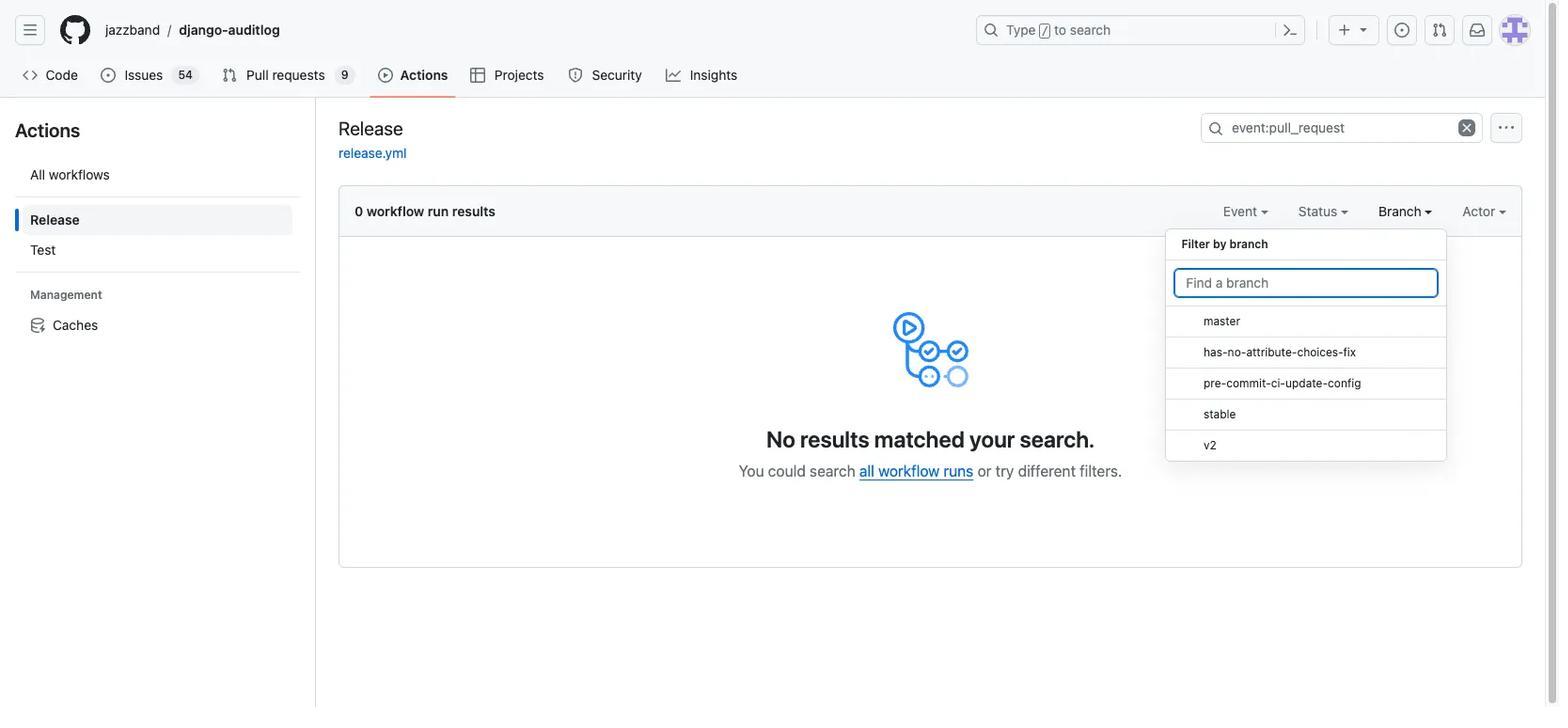 Task type: describe. For each thing, give the bounding box(es) containing it.
you could search all workflow runs or try different filters.
[[739, 463, 1122, 480]]

requests
[[272, 67, 325, 83]]

caches link
[[23, 310, 292, 340]]

/ for type
[[1042, 24, 1049, 38]]

to
[[1054, 22, 1067, 38]]

1 horizontal spatial search
[[1070, 22, 1111, 38]]

clear filters image
[[1459, 119, 1476, 136]]

fix
[[1344, 345, 1357, 359]]

all workflow runs link
[[859, 463, 974, 480]]

release inside filter workflows element
[[30, 212, 80, 228]]

actor button
[[1463, 201, 1507, 221]]

54
[[178, 68, 193, 82]]

git pull request image
[[222, 68, 237, 83]]

github actions image
[[893, 312, 968, 387]]

all
[[859, 463, 875, 480]]

run
[[428, 203, 449, 219]]

pre-
[[1204, 376, 1227, 390]]

stable
[[1204, 407, 1237, 421]]

code image
[[23, 68, 38, 83]]

0 vertical spatial release
[[339, 117, 403, 139]]

all workflows link
[[23, 160, 292, 190]]

plus image
[[1337, 23, 1352, 38]]

no-
[[1228, 345, 1247, 359]]

jazzband
[[105, 22, 160, 38]]

security link
[[561, 61, 651, 89]]

issues
[[125, 67, 163, 83]]

homepage image
[[60, 15, 90, 45]]

no results matched your search.
[[766, 426, 1095, 452]]

you
[[739, 463, 764, 480]]

9
[[341, 68, 349, 82]]

pull
[[247, 67, 269, 83]]

event
[[1223, 203, 1261, 219]]

insights
[[690, 67, 738, 83]]

runs
[[944, 463, 974, 480]]

0 workflow run results
[[355, 203, 496, 219]]

try
[[996, 463, 1014, 480]]

issue opened image for git pull request icon
[[1395, 23, 1410, 38]]

no
[[766, 426, 795, 452]]

code link
[[15, 61, 86, 89]]

has-no-attribute-choices-fix button
[[1167, 338, 1447, 369]]

all
[[30, 166, 45, 182]]

play image
[[378, 68, 393, 83]]

attribute-
[[1247, 345, 1298, 359]]

notifications image
[[1470, 23, 1485, 38]]

test link
[[23, 235, 292, 265]]

different
[[1018, 463, 1076, 480]]

stable button
[[1167, 400, 1447, 431]]

django-auditlog link
[[171, 15, 287, 45]]

pre-commit-ci-update-config
[[1204, 376, 1362, 390]]

your
[[970, 426, 1015, 452]]

/ for jazzband
[[168, 22, 171, 38]]

security
[[592, 67, 642, 83]]

status
[[1299, 203, 1341, 219]]

code
[[46, 67, 78, 83]]

triangle down image
[[1356, 22, 1371, 37]]

could
[[768, 463, 806, 480]]

graph image
[[666, 68, 681, 83]]

1 horizontal spatial workflow
[[878, 463, 940, 480]]

filters.
[[1080, 463, 1122, 480]]

menu containing filter by branch
[[1166, 221, 1448, 477]]

config
[[1328, 376, 1362, 390]]

projects link
[[463, 61, 553, 89]]

search.
[[1020, 426, 1095, 452]]

management
[[30, 288, 102, 302]]



Task type: locate. For each thing, give the bounding box(es) containing it.
0 vertical spatial actions
[[400, 67, 448, 83]]

master
[[1204, 314, 1241, 328]]

issue opened image left issues
[[101, 68, 116, 83]]

0 vertical spatial issue opened image
[[1395, 23, 1410, 38]]

workflow right 0 in the top left of the page
[[367, 203, 424, 219]]

1 vertical spatial issue opened image
[[101, 68, 116, 83]]

results
[[452, 203, 496, 219], [800, 426, 870, 452]]

event button
[[1223, 201, 1268, 221]]

actions right play icon
[[400, 67, 448, 83]]

actor
[[1463, 203, 1499, 219]]

test
[[30, 242, 56, 258]]

0
[[355, 203, 363, 219]]

0 horizontal spatial actions
[[15, 119, 80, 141]]

jazzband / django-auditlog
[[105, 22, 280, 38]]

actions
[[400, 67, 448, 83], [15, 119, 80, 141]]

actions up 'all'
[[15, 119, 80, 141]]

jazzband link
[[98, 15, 168, 45]]

1 vertical spatial results
[[800, 426, 870, 452]]

branch
[[1230, 237, 1268, 251]]

/
[[168, 22, 171, 38], [1042, 24, 1049, 38]]

has-
[[1204, 345, 1228, 359]]

0 horizontal spatial /
[[168, 22, 171, 38]]

commit-
[[1227, 376, 1272, 390]]

0 vertical spatial search
[[1070, 22, 1111, 38]]

Find a branch text field
[[1174, 268, 1439, 298]]

/ left to
[[1042, 24, 1049, 38]]

v2 button
[[1167, 431, 1447, 462]]

issue opened image
[[1395, 23, 1410, 38], [101, 68, 116, 83]]

workflow down matched
[[878, 463, 940, 480]]

0 horizontal spatial workflow
[[367, 203, 424, 219]]

0 vertical spatial results
[[452, 203, 496, 219]]

release up release.yml link
[[339, 117, 403, 139]]

issue opened image for git pull request image at left
[[101, 68, 116, 83]]

release up the test
[[30, 212, 80, 228]]

has-no-attribute-choices-fix
[[1204, 345, 1357, 359]]

release.yml link
[[339, 145, 407, 161]]

1 horizontal spatial issue opened image
[[1395, 23, 1410, 38]]

0 horizontal spatial release
[[30, 212, 80, 228]]

/ inside type / to search
[[1042, 24, 1049, 38]]

filter workflows element
[[23, 205, 292, 265]]

type
[[1006, 22, 1036, 38]]

None search field
[[1201, 113, 1483, 143]]

or
[[978, 463, 992, 480]]

by
[[1213, 237, 1227, 251]]

results up all
[[800, 426, 870, 452]]

release
[[339, 117, 403, 139], [30, 212, 80, 228]]

pull requests
[[247, 67, 325, 83]]

workflows
[[49, 166, 110, 182]]

django-
[[179, 22, 228, 38]]

show workflow options image
[[1499, 120, 1514, 135]]

0 vertical spatial workflow
[[367, 203, 424, 219]]

git pull request image
[[1432, 23, 1447, 38]]

1 vertical spatial search
[[810, 463, 856, 480]]

filter
[[1182, 237, 1210, 251]]

search left all
[[810, 463, 856, 480]]

search right to
[[1070, 22, 1111, 38]]

ci-
[[1272, 376, 1286, 390]]

type / to search
[[1006, 22, 1111, 38]]

v2
[[1204, 438, 1217, 452]]

table image
[[471, 68, 486, 83]]

list
[[98, 15, 965, 45], [15, 152, 300, 348]]

insights link
[[659, 61, 747, 89]]

1 horizontal spatial results
[[800, 426, 870, 452]]

status button
[[1299, 201, 1349, 221]]

command palette image
[[1283, 23, 1298, 38]]

release link
[[23, 205, 292, 235]]

projects
[[495, 67, 544, 83]]

1 vertical spatial list
[[15, 152, 300, 348]]

all workflows
[[30, 166, 110, 182]]

1 vertical spatial workflow
[[878, 463, 940, 480]]

update-
[[1286, 376, 1328, 390]]

results right run
[[452, 203, 496, 219]]

/ inside jazzband / django-auditlog
[[168, 22, 171, 38]]

search image
[[1208, 121, 1224, 136]]

master button
[[1167, 307, 1447, 338]]

workflow
[[367, 203, 424, 219], [878, 463, 940, 480]]

1 horizontal spatial /
[[1042, 24, 1049, 38]]

list containing jazzband
[[98, 15, 965, 45]]

menu
[[1166, 221, 1448, 477]]

list containing all workflows
[[15, 152, 300, 348]]

branch
[[1379, 203, 1425, 219]]

choices-
[[1298, 345, 1344, 359]]

pre-commit-ci-update-config button
[[1167, 369, 1447, 400]]

1 vertical spatial actions
[[15, 119, 80, 141]]

issue opened image left git pull request icon
[[1395, 23, 1410, 38]]

matched
[[874, 426, 965, 452]]

0 vertical spatial list
[[98, 15, 965, 45]]

release.yml
[[339, 145, 407, 161]]

/ left django-
[[168, 22, 171, 38]]

actions link
[[370, 61, 456, 89]]

auditlog
[[228, 22, 280, 38]]

1 horizontal spatial actions
[[400, 67, 448, 83]]

1 vertical spatial release
[[30, 212, 80, 228]]

0 horizontal spatial issue opened image
[[101, 68, 116, 83]]

caches
[[53, 317, 98, 333]]

1 horizontal spatial release
[[339, 117, 403, 139]]

0 horizontal spatial results
[[452, 203, 496, 219]]

0 horizontal spatial search
[[810, 463, 856, 480]]

shield image
[[568, 68, 583, 83]]

search
[[1070, 22, 1111, 38], [810, 463, 856, 480]]

filter by branch
[[1182, 237, 1268, 251]]



Task type: vqa. For each thing, say whether or not it's contained in the screenshot.
leftmost Milestones
no



